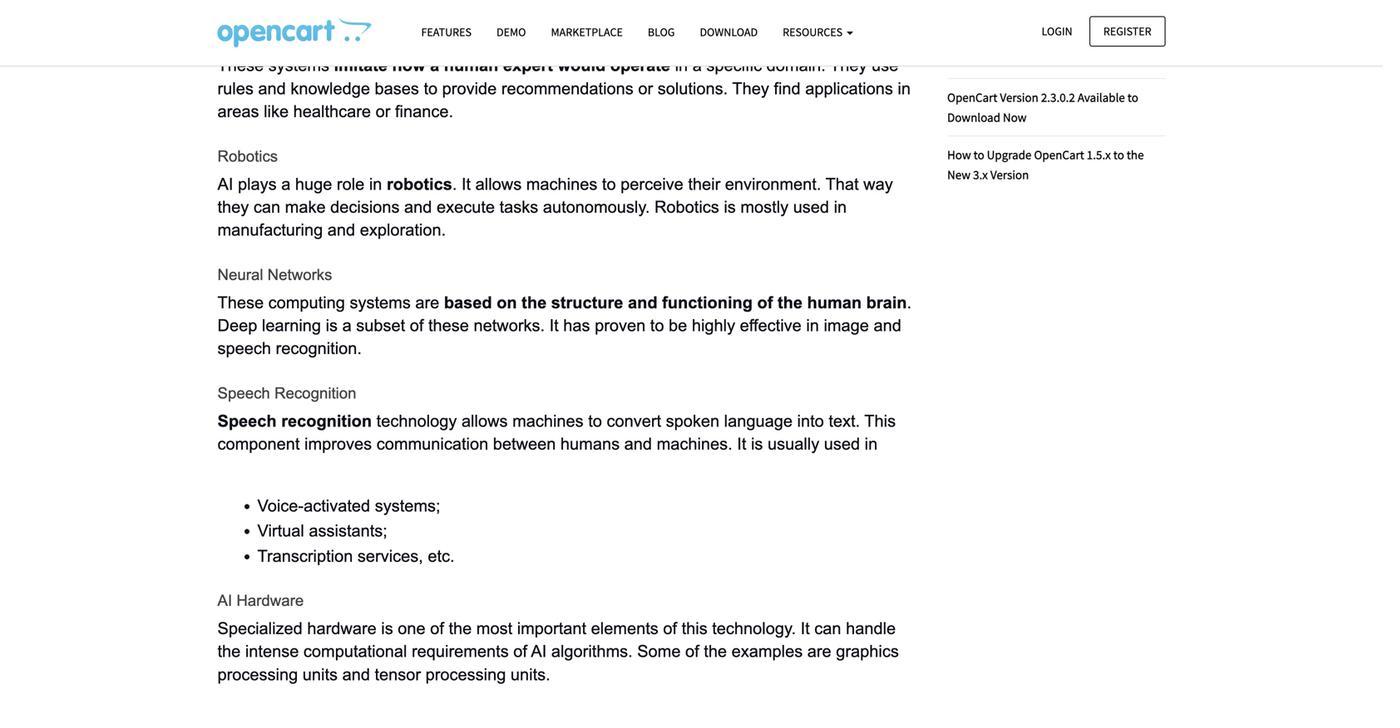Task type: vqa. For each thing, say whether or not it's contained in the screenshot.
Blog "link"
yes



Task type: locate. For each thing, give the bounding box(es) containing it.
1 vertical spatial speech
[[218, 406, 277, 425]]

0 horizontal spatial human
[[444, 51, 499, 69]]

in up "solutions."
[[675, 51, 688, 69]]

2 processing from the left
[[426, 660, 506, 679]]

in down this
[[865, 429, 878, 448]]

to inside opencart version 2.3.0.2 available to download now
[[1128, 83, 1139, 99]]

is inside the ". it allows machines to perceive their environment. that way they can make decisions and execute tasks autonomously. robotics is mostly used in manufacturing and exploration."
[[724, 192, 736, 210]]

some
[[638, 637, 681, 656]]

new
[[948, 161, 971, 177]]

0 horizontal spatial robotics
[[218, 142, 278, 159]]

opencart version 2.3.0.2 available to download now link
[[948, 83, 1139, 119]]

blog link
[[636, 17, 688, 47]]

1 vertical spatial ai
[[218, 587, 232, 604]]

the down the specialized
[[218, 637, 241, 656]]

systems down integrating artificial intelligence in e-commerce operations image
[[269, 51, 330, 69]]

speech up component
[[218, 406, 277, 425]]

component
[[218, 429, 300, 448]]

it up execute
[[462, 169, 471, 187]]

1 vertical spatial can
[[815, 614, 842, 633]]

important
[[517, 614, 587, 633]]

used down text.
[[825, 429, 861, 448]]

in inside the ". it allows machines to perceive their environment. that way they can make decisions and execute tasks autonomously. robotics is mostly used in manufacturing and exploration."
[[834, 192, 847, 210]]

proven
[[595, 311, 646, 329]]

the right on
[[522, 288, 547, 306]]

can
[[254, 192, 281, 210], [815, 614, 842, 633]]

. inside . deep learning is a subset of these networks. it has proven to be highly effective in image and speech recognition.
[[908, 288, 912, 306]]

the down this
[[704, 637, 727, 656]]

1 vertical spatial are
[[808, 637, 832, 656]]

ai up units.
[[531, 637, 547, 656]]

environment.
[[725, 169, 822, 187]]

it up examples
[[801, 614, 810, 633]]

exploration.
[[360, 215, 446, 233]]

it inside technology allows machines to convert spoken language into text. this component improves communication between humans and machines. it is usually used in
[[738, 429, 747, 448]]

highly
[[692, 311, 736, 329]]

available
[[1078, 83, 1126, 99]]

1.5.x
[[1087, 141, 1112, 157]]

services,
[[358, 542, 423, 560]]

these systems imitate how a human expert would operate
[[218, 51, 671, 69]]

assistants;
[[309, 517, 388, 535]]

machines inside technology allows machines to convert spoken language into text. this component improves communication between humans and machines. it is usually used in
[[513, 406, 584, 425]]

neural
[[218, 260, 263, 278]]

elements
[[591, 614, 659, 633]]

a left subset
[[343, 311, 352, 329]]

they down specific
[[733, 73, 770, 92]]

1 horizontal spatial can
[[815, 614, 842, 633]]

1 speech from the top
[[218, 379, 270, 396]]

in
[[675, 51, 688, 69], [898, 73, 911, 92], [369, 169, 382, 187], [834, 192, 847, 210], [807, 311, 820, 329], [865, 429, 878, 448]]

opencart inside how to upgrade opencart 1.5.x to the new 3.x version
[[1035, 141, 1085, 157]]

image
[[824, 311, 870, 329]]

. deep learning is a subset of these networks. it has proven to be highly effective in image and speech recognition.
[[218, 288, 917, 352]]

ai inside specialized hardware is one of the most important elements of this technology. it can handle the intense computational requirements of ai algorithms. some of the examples are graphics processing units and tensor processing units.
[[531, 637, 547, 656]]

in left image
[[807, 311, 820, 329]]

0 horizontal spatial systems
[[269, 51, 330, 69]]

transcription
[[258, 542, 353, 560]]

opencart inside 7 live examples of opencart ecommerce websites
[[1045, 26, 1096, 42]]

0 horizontal spatial .
[[453, 169, 457, 187]]

0 horizontal spatial they
[[733, 73, 770, 92]]

to inside . deep learning is a subset of these networks. it has proven to be highly effective in image and speech recognition.
[[651, 311, 664, 329]]

are left graphics
[[808, 637, 832, 656]]

a up "solutions."
[[693, 51, 702, 69]]

0 horizontal spatial download
[[700, 25, 758, 40]]

use
[[872, 51, 899, 69]]

based
[[444, 288, 492, 306]]

a inside in a specific domain. they use rules and knowledge bases to provide recommendations or solutions. they find applications in areas like healthcare or finance.
[[693, 51, 702, 69]]

1 vertical spatial allows
[[462, 406, 508, 425]]

it left has
[[550, 311, 559, 329]]

and up the "like"
[[258, 73, 286, 92]]

is left one
[[381, 614, 393, 633]]

robotics up plays
[[218, 142, 278, 159]]

and up proven
[[628, 288, 658, 306]]

0 horizontal spatial are
[[416, 288, 440, 306]]

it inside . deep learning is a subset of these networks. it has proven to be highly effective in image and speech recognition.
[[550, 311, 559, 329]]

1 vertical spatial used
[[825, 429, 861, 448]]

hardware
[[307, 614, 377, 633]]

ai up "they"
[[218, 169, 233, 187]]

0 vertical spatial human
[[444, 51, 499, 69]]

a left huge
[[281, 169, 291, 187]]

ai hardware
[[218, 587, 304, 604]]

2 speech from the top
[[218, 406, 277, 425]]

processing down intense
[[218, 660, 298, 679]]

processing
[[218, 660, 298, 679], [426, 660, 506, 679]]

1 horizontal spatial robotics
[[655, 192, 720, 210]]

they
[[831, 51, 868, 69], [733, 73, 770, 92]]

is left mostly
[[724, 192, 736, 210]]

.
[[453, 169, 457, 187], [908, 288, 912, 306]]

way
[[864, 169, 894, 187]]

can left the handle
[[815, 614, 842, 633]]

0 vertical spatial or
[[639, 73, 653, 92]]

to left be
[[651, 311, 664, 329]]

1 these from the top
[[218, 51, 264, 69]]

allows up "tasks" at the left
[[476, 169, 522, 187]]

is inside specialized hardware is one of the most important elements of this technology. it can handle the intense computational requirements of ai algorithms. some of the examples are graphics processing units and tensor processing units.
[[381, 614, 393, 633]]

1 vertical spatial systems
[[350, 288, 411, 306]]

. it allows machines to perceive their environment. that way they can make decisions and execute tasks autonomously. robotics is mostly used in manufacturing and exploration.
[[218, 169, 898, 233]]

download link
[[688, 17, 771, 47]]

between
[[493, 429, 556, 448]]

in inside . deep learning is a subset of these networks. it has proven to be highly effective in image and speech recognition.
[[807, 311, 820, 329]]

or down bases on the left of page
[[376, 96, 391, 115]]

1 vertical spatial machines
[[513, 406, 584, 425]]

robotics down their
[[655, 192, 720, 210]]

0 vertical spatial they
[[831, 51, 868, 69]]

used down that
[[794, 192, 830, 210]]

upgrade
[[988, 141, 1032, 157]]

3.x
[[974, 161, 989, 177]]

1 horizontal spatial human
[[808, 288, 862, 306]]

it down language
[[738, 429, 747, 448]]

to up finance.
[[424, 73, 438, 92]]

and down robotics on the left
[[404, 192, 432, 210]]

these up "rules"
[[218, 51, 264, 69]]

version up now
[[1001, 83, 1039, 99]]

to inside the ". it allows machines to perceive their environment. that way they can make decisions and execute tasks autonomously. robotics is mostly used in manufacturing and exploration."
[[602, 169, 616, 187]]

of down this
[[686, 637, 700, 656]]

plays
[[238, 169, 277, 187]]

systems up subset
[[350, 288, 411, 306]]

download inside download 'link'
[[700, 25, 758, 40]]

1 vertical spatial .
[[908, 288, 912, 306]]

demo link
[[484, 17, 539, 47]]

0 vertical spatial opencart
[[1045, 26, 1096, 42]]

are up these
[[416, 288, 440, 306]]

0 vertical spatial ai
[[218, 169, 233, 187]]

2 vertical spatial ai
[[531, 637, 547, 656]]

opencart
[[1045, 26, 1096, 42], [948, 83, 998, 99], [1035, 141, 1085, 157]]

0 vertical spatial .
[[453, 169, 457, 187]]

1 horizontal spatial .
[[908, 288, 912, 306]]

the
[[1127, 141, 1145, 157], [522, 288, 547, 306], [778, 288, 803, 306], [449, 614, 472, 633], [218, 637, 241, 656], [704, 637, 727, 656]]

1 horizontal spatial processing
[[426, 660, 506, 679]]

1 vertical spatial they
[[733, 73, 770, 92]]

1 horizontal spatial or
[[639, 73, 653, 92]]

1 horizontal spatial are
[[808, 637, 832, 656]]

language
[[725, 406, 793, 425]]

used
[[794, 192, 830, 210], [825, 429, 861, 448]]

1 vertical spatial these
[[218, 288, 264, 306]]

and down the convert on the bottom left
[[625, 429, 652, 448]]

units.
[[511, 660, 551, 679]]

how
[[392, 51, 426, 69]]

0 vertical spatial are
[[416, 288, 440, 306]]

is down language
[[751, 429, 763, 448]]

0 vertical spatial machines
[[527, 169, 598, 187]]

2 these from the top
[[218, 288, 264, 306]]

to right the available
[[1128, 83, 1139, 99]]

live
[[957, 26, 978, 42]]

download inside opencart version 2.3.0.2 available to download now
[[948, 103, 1001, 119]]

to up autonomously.
[[602, 169, 616, 187]]

2 vertical spatial opencart
[[1035, 141, 1085, 157]]

expert
[[218, 23, 263, 41]]

effective
[[740, 311, 802, 329]]

make
[[285, 192, 326, 210]]

be
[[669, 311, 688, 329]]

1 horizontal spatial download
[[948, 103, 1001, 119]]

0 vertical spatial allows
[[476, 169, 522, 187]]

0 horizontal spatial can
[[254, 192, 281, 210]]

1 vertical spatial download
[[948, 103, 1001, 119]]

1 vertical spatial version
[[991, 161, 1030, 177]]

and down brain
[[874, 311, 902, 329]]

0 vertical spatial can
[[254, 192, 281, 210]]

execute
[[437, 192, 495, 210]]

login link
[[1028, 16, 1087, 47]]

like
[[264, 96, 289, 115]]

human up image
[[808, 288, 862, 306]]

handle
[[846, 614, 896, 633]]

robotics
[[387, 169, 453, 187]]

processing down 'requirements'
[[426, 660, 506, 679]]

the right 1.5.x
[[1127, 141, 1145, 157]]

or down operate in the left of the page
[[639, 73, 653, 92]]

these up deep
[[218, 288, 264, 306]]

they up the applications
[[831, 51, 868, 69]]

is up the recognition.
[[326, 311, 338, 329]]

ai
[[218, 169, 233, 187], [218, 587, 232, 604], [531, 637, 547, 656]]

0 vertical spatial download
[[700, 25, 758, 40]]

to inside technology allows machines to convert spoken language into text. this component improves communication between humans and machines. it is usually used in
[[589, 406, 602, 425]]

0 vertical spatial version
[[1001, 83, 1039, 99]]

1 horizontal spatial systems
[[350, 288, 411, 306]]

it inside the ". it allows machines to perceive their environment. that way they can make decisions and execute tasks autonomously. robotics is mostly used in manufacturing and exploration."
[[462, 169, 471, 187]]

0 horizontal spatial or
[[376, 96, 391, 115]]

in down that
[[834, 192, 847, 210]]

version
[[1001, 83, 1039, 99], [991, 161, 1030, 177]]

machines.
[[657, 429, 733, 448]]

to up humans
[[589, 406, 602, 425]]

of inside . deep learning is a subset of these networks. it has proven to be highly effective in image and speech recognition.
[[410, 311, 424, 329]]

speech
[[218, 379, 270, 396], [218, 406, 277, 425]]

human up provide
[[444, 51, 499, 69]]

to inside in a specific domain. they use rules and knowledge bases to provide recommendations or solutions. they find applications in areas like healthcare or finance.
[[424, 73, 438, 92]]

of left these
[[410, 311, 424, 329]]

version down upgrade
[[991, 161, 1030, 177]]

machines up between
[[513, 406, 584, 425]]

1 vertical spatial opencart
[[948, 83, 998, 99]]

1 processing from the left
[[218, 660, 298, 679]]

used inside the ". it allows machines to perceive their environment. that way they can make decisions and execute tasks autonomously. robotics is mostly used in manufacturing and exploration."
[[794, 192, 830, 210]]

1 vertical spatial robotics
[[655, 192, 720, 210]]

specialized hardware is one of the most important elements of this technology. it can handle the intense computational requirements of ai algorithms. some of the examples are graphics processing units and tensor processing units.
[[218, 614, 904, 679]]

ai up the specialized
[[218, 587, 232, 604]]

can up manufacturing
[[254, 192, 281, 210]]

the inside how to upgrade opencart 1.5.x to the new 3.x version
[[1127, 141, 1145, 157]]

their
[[688, 169, 721, 187]]

speech down speech
[[218, 379, 270, 396]]

0 vertical spatial robotics
[[218, 142, 278, 159]]

0 horizontal spatial processing
[[218, 660, 298, 679]]

machines up autonomously.
[[527, 169, 598, 187]]

download up how
[[948, 103, 1001, 119]]

humans
[[561, 429, 620, 448]]

activated
[[304, 491, 370, 510]]

1 vertical spatial or
[[376, 96, 391, 115]]

. for based on the structure and functioning of the human brain
[[908, 288, 912, 306]]

graphics
[[837, 637, 899, 656]]

text.
[[829, 406, 861, 425]]

download up specific
[[700, 25, 758, 40]]

allows inside the ". it allows machines to perceive their environment. that way they can make decisions and execute tasks autonomously. robotics is mostly used in manufacturing and exploration."
[[476, 169, 522, 187]]

blog
[[648, 25, 675, 40]]

virtual
[[258, 517, 304, 535]]

networks
[[268, 260, 332, 278]]

allows up between
[[462, 406, 508, 425]]

are
[[416, 288, 440, 306], [808, 637, 832, 656]]

. inside the ". it allows machines to perceive their environment. that way they can make decisions and execute tasks autonomously. robotics is mostly used in manufacturing and exploration."
[[453, 169, 457, 187]]

and down computational
[[343, 660, 370, 679]]

of right one
[[430, 614, 444, 633]]

0 vertical spatial used
[[794, 192, 830, 210]]

of inside 7 live examples of opencart ecommerce websites
[[1032, 26, 1043, 42]]

0 vertical spatial these
[[218, 51, 264, 69]]

0 vertical spatial speech
[[218, 379, 270, 396]]

technology allows machines to convert spoken language into text. this component improves communication between humans and machines. it is usually used in
[[218, 406, 901, 448]]

it inside specialized hardware is one of the most important elements of this technology. it can handle the intense computational requirements of ai algorithms. some of the examples are graphics processing units and tensor processing units.
[[801, 614, 810, 633]]

recognition
[[281, 406, 372, 425]]

ecommerce
[[1098, 26, 1161, 42]]

of right examples
[[1032, 26, 1043, 42]]



Task type: describe. For each thing, give the bounding box(es) containing it.
version inside opencart version 2.3.0.2 available to download now
[[1001, 83, 1039, 99]]

deep
[[218, 311, 257, 329]]

bases
[[375, 73, 419, 92]]

a right how
[[430, 51, 440, 69]]

provide
[[442, 73, 497, 92]]

now
[[1004, 103, 1027, 119]]

this
[[865, 406, 896, 425]]

speech
[[218, 334, 271, 352]]

features
[[422, 25, 472, 40]]

is inside . deep learning is a subset of these networks. it has proven to be highly effective in image and speech recognition.
[[326, 311, 338, 329]]

convert
[[607, 406, 662, 425]]

7 live examples of opencart ecommerce websites
[[948, 26, 1161, 62]]

to right how
[[974, 141, 985, 157]]

are inside specialized hardware is one of the most important elements of this technology. it can handle the intense computational requirements of ai algorithms. some of the examples are graphics processing units and tensor processing units.
[[808, 637, 832, 656]]

version inside how to upgrade opencart 1.5.x to the new 3.x version
[[991, 161, 1030, 177]]

specialized
[[218, 614, 303, 633]]

how
[[948, 141, 972, 157]]

has
[[564, 311, 590, 329]]

these for these systems imitate how a human expert would operate
[[218, 51, 264, 69]]

and down decisions
[[328, 215, 355, 233]]

1 vertical spatial human
[[808, 288, 862, 306]]

functioning
[[663, 288, 753, 306]]

spoken
[[666, 406, 720, 425]]

the up the effective
[[778, 288, 803, 306]]

of up the effective
[[758, 288, 773, 306]]

. for robotics
[[453, 169, 457, 187]]

technology
[[377, 406, 457, 425]]

that
[[826, 169, 859, 187]]

used inside technology allows machines to convert spoken language into text. this component improves communication between humans and machines. it is usually used in
[[825, 429, 861, 448]]

they
[[218, 192, 249, 210]]

speech recognition
[[218, 379, 357, 396]]

can inside the ". it allows machines to perceive their environment. that way they can make decisions and execute tasks autonomously. robotics is mostly used in manufacturing and exploration."
[[254, 192, 281, 210]]

hardware
[[237, 587, 304, 604]]

websites
[[948, 46, 995, 62]]

examples
[[980, 26, 1030, 42]]

0 vertical spatial systems
[[269, 51, 330, 69]]

huge
[[295, 169, 332, 187]]

specific
[[707, 51, 762, 69]]

the up 'requirements'
[[449, 614, 472, 633]]

how to upgrade opencart 1.5.x to the new 3.x version
[[948, 141, 1145, 177]]

solutions.
[[658, 73, 728, 92]]

machines inside the ". it allows machines to perceive their environment. that way they can make decisions and execute tasks autonomously. robotics is mostly used in manufacturing and exploration."
[[527, 169, 598, 187]]

recognition
[[275, 379, 357, 396]]

and inside . deep learning is a subset of these networks. it has proven to be highly effective in image and speech recognition.
[[874, 311, 902, 329]]

integrating artificial intelligence in e-commerce operations image
[[218, 17, 372, 47]]

requirements
[[412, 637, 509, 656]]

most
[[477, 614, 513, 633]]

knowledge
[[291, 73, 370, 92]]

recognition.
[[276, 334, 362, 352]]

these
[[429, 311, 469, 329]]

in a specific domain. they use rules and knowledge bases to provide recommendations or solutions. they find applications in areas like healthcare or finance.
[[218, 51, 916, 115]]

tasks
[[500, 192, 539, 210]]

ai for ai plays a huge role in robotics
[[218, 169, 233, 187]]

etc.
[[428, 542, 455, 560]]

voice-
[[258, 491, 304, 510]]

computational
[[304, 637, 407, 656]]

this
[[682, 614, 708, 633]]

communication
[[377, 429, 489, 448]]

voice-activated systems; virtual assistants; transcription services, etc.
[[258, 491, 455, 560]]

structure
[[552, 288, 624, 306]]

7
[[948, 26, 954, 42]]

demo
[[497, 25, 526, 40]]

opencart inside opencart version 2.3.0.2 available to download now
[[948, 83, 998, 99]]

7 live examples of opencart ecommerce websites link
[[948, 26, 1161, 62]]

subset
[[356, 311, 405, 329]]

units
[[303, 660, 338, 679]]

decisions
[[330, 192, 400, 210]]

of up units.
[[514, 637, 528, 656]]

to right 1.5.x
[[1114, 141, 1125, 157]]

expert systems
[[218, 23, 326, 41]]

robotics inside the ". it allows machines to perceive their environment. that way they can make decisions and execute tasks autonomously. robotics is mostly used in manufacturing and exploration."
[[655, 192, 720, 210]]

register link
[[1090, 16, 1166, 47]]

perceive
[[621, 169, 684, 187]]

improves
[[305, 429, 372, 448]]

manufacturing
[[218, 215, 323, 233]]

and inside in a specific domain. they use rules and knowledge bases to provide recommendations or solutions. they find applications in areas like healthcare or finance.
[[258, 73, 286, 92]]

one
[[398, 614, 426, 633]]

in right the role
[[369, 169, 382, 187]]

brain
[[867, 288, 908, 306]]

networks.
[[474, 311, 545, 329]]

a inside . deep learning is a subset of these networks. it has proven to be highly effective in image and speech recognition.
[[343, 311, 352, 329]]

applications
[[806, 73, 894, 92]]

speech for speech recognition
[[218, 406, 277, 425]]

ai for ai hardware
[[218, 587, 232, 604]]

and inside technology allows machines to convert spoken language into text. this component improves communication between humans and machines. it is usually used in
[[625, 429, 652, 448]]

features link
[[409, 17, 484, 47]]

role
[[337, 169, 365, 187]]

examples
[[732, 637, 803, 656]]

register
[[1104, 24, 1152, 39]]

how to upgrade opencart 1.5.x to the new 3.x version link
[[948, 141, 1145, 177]]

imitate
[[334, 51, 388, 69]]

resources
[[783, 25, 845, 40]]

areas
[[218, 96, 259, 115]]

marketplace
[[551, 25, 623, 40]]

recommendations
[[502, 73, 634, 92]]

on
[[497, 288, 517, 306]]

speech for speech recognition
[[218, 379, 270, 396]]

can inside specialized hardware is one of the most important elements of this technology. it can handle the intense computational requirements of ai algorithms. some of the examples are graphics processing units and tensor processing units.
[[815, 614, 842, 633]]

is inside technology allows machines to convert spoken language into text. this component improves communication between humans and machines. it is usually used in
[[751, 429, 763, 448]]

healthcare
[[293, 96, 371, 115]]

2.3.0.2
[[1042, 83, 1076, 99]]

neural networks
[[218, 260, 332, 278]]

in down use at the right top of page
[[898, 73, 911, 92]]

systems
[[267, 23, 326, 41]]

1 horizontal spatial they
[[831, 51, 868, 69]]

systems;
[[375, 491, 441, 510]]

these for these computing systems are based on the structure and functioning of the human brain
[[218, 288, 264, 306]]

mostly
[[741, 192, 789, 210]]

and inside specialized hardware is one of the most important elements of this technology. it can handle the intense computational requirements of ai algorithms. some of the examples are graphics processing units and tensor processing units.
[[343, 660, 370, 679]]

opencart version 2.3.0.2 available to download now
[[948, 83, 1139, 119]]

in inside technology allows machines to convert spoken language into text. this component improves communication between humans and machines. it is usually used in
[[865, 429, 878, 448]]

rules
[[218, 73, 254, 92]]

of left this
[[664, 614, 677, 633]]

allows inside technology allows machines to convert spoken language into text. this component improves communication between humans and machines. it is usually used in
[[462, 406, 508, 425]]

ai plays a huge role in robotics
[[218, 169, 453, 187]]

domain.
[[767, 51, 826, 69]]



